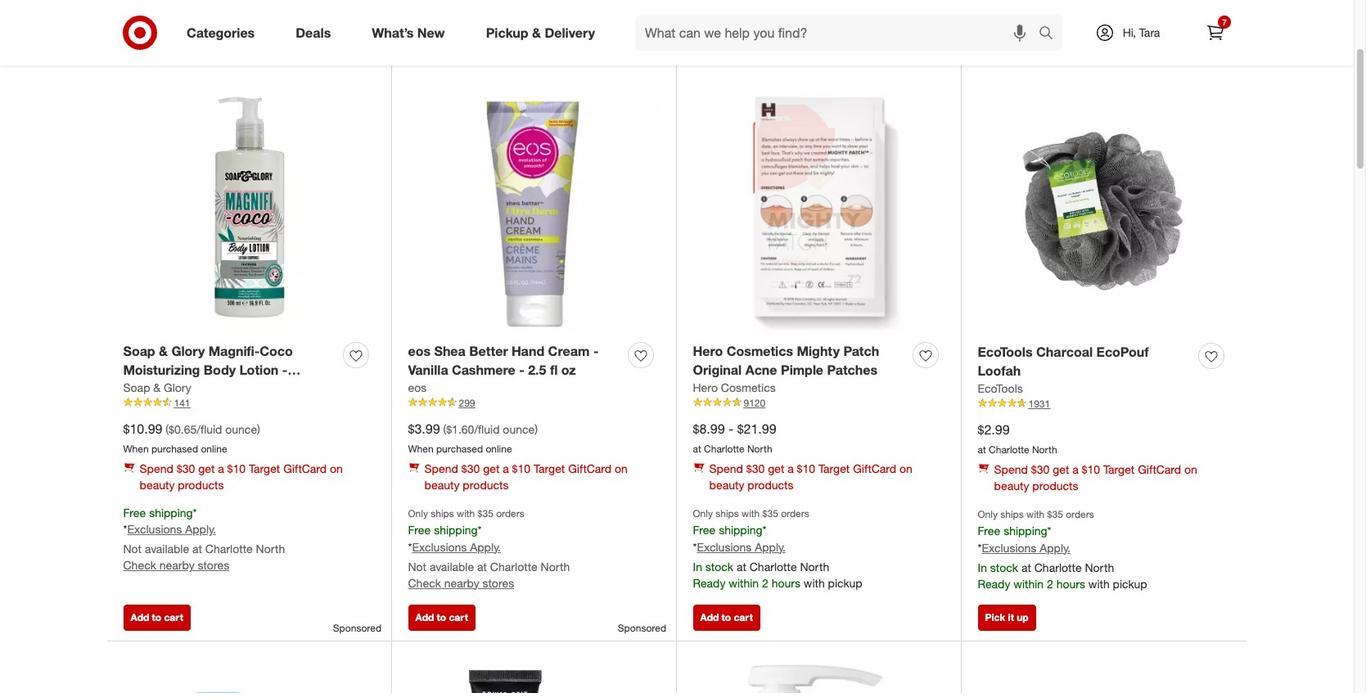 Task type: describe. For each thing, give the bounding box(es) containing it.
ecotools charcoal ecopouf loofah link
[[978, 343, 1192, 380]]

- down 'coco' on the left of the page
[[282, 362, 288, 378]]

tara
[[1139, 25, 1160, 39]]

hero cosmetics link
[[693, 380, 776, 396]]

nearby for $3.99
[[444, 576, 479, 590]]

eos shea better hand cream - vanilla cashmere - 2.5 fl oz
[[408, 343, 599, 378]]

hi,
[[1123, 25, 1136, 39]]

target for $0.65
[[249, 461, 280, 475]]

) for -
[[257, 422, 260, 436]]

it
[[1008, 612, 1014, 624]]

- inside $8.99 - $21.99 at charlotte north
[[729, 421, 734, 437]]

stores for $3.99
[[483, 576, 514, 590]]

eos for eos
[[408, 380, 427, 394]]

fl inside soap & glory magnifi-coco moisturizing body lotion - coconut scent - 16.9 fl oz
[[258, 380, 265, 397]]

new
[[417, 24, 445, 41]]

shea
[[434, 343, 466, 359]]

get for charlotte
[[1053, 462, 1069, 476]]

what's new link
[[358, 15, 466, 51]]

deals
[[296, 24, 331, 41]]

when for $3.99
[[408, 443, 434, 455]]

categories
[[187, 24, 255, 41]]

$2.99
[[978, 422, 1010, 438]]

mighty
[[797, 343, 840, 359]]

cart for $3.99
[[449, 612, 468, 624]]

spend $30 get a $10 target giftcard on beauty products for $21.99
[[709, 461, 913, 492]]

cashmere
[[452, 362, 516, 378]]

stock for at
[[990, 560, 1018, 574]]

exclusions apply. link for $0.65
[[127, 523, 216, 537]]

$30 for charlotte
[[1031, 462, 1050, 476]]

pimple
[[781, 362, 824, 378]]

on for ecotools charcoal ecopouf loofah
[[1185, 462, 1198, 476]]

giftcard for ecotools charcoal ecopouf loofah
[[1138, 462, 1181, 476]]

north inside $2.99 at charlotte north
[[1032, 443, 1057, 456]]

only ships with $35 orders free shipping * * exclusions apply. in stock at  charlotte north ready within 2 hours with pickup for charlotte
[[978, 508, 1147, 591]]

299 link
[[408, 396, 660, 410]]

9120
[[744, 397, 766, 409]]

get for $21.99
[[768, 461, 784, 475]]

only ships with $35 orders
[[408, 507, 525, 519]]

free shipping * * exclusions apply. not available at charlotte north check nearby stores for $3.99
[[408, 523, 570, 590]]

patch
[[843, 343, 879, 359]]

on for soap & glory magnifi-coco moisturizing body lotion - coconut scent - 16.9 fl oz
[[330, 461, 343, 475]]

9120 link
[[693, 396, 945, 410]]

ecotools charcoal ecopouf loofah
[[978, 344, 1149, 379]]

$8.99
[[693, 421, 725, 437]]

cosmetics for hero cosmetics
[[721, 380, 776, 394]]

$1.60
[[446, 422, 474, 436]]

exclusions apply. link for $21.99
[[697, 540, 786, 554]]

1931
[[1029, 398, 1050, 410]]

) for oz
[[535, 422, 538, 436]]

charlotte inside $2.99 at charlotte north
[[989, 443, 1030, 456]]

1 sponsored from the left
[[333, 622, 381, 634]]

on for hero cosmetics mighty patch original acne pimple patches
[[900, 461, 913, 475]]

exclusions apply. link for $1.60
[[412, 540, 501, 554]]

add to cart button for $3.99
[[408, 605, 475, 631]]

- down body
[[220, 380, 225, 397]]

eos link
[[408, 380, 427, 396]]

ounce for lotion
[[225, 422, 257, 436]]

to for $3.99
[[437, 612, 446, 624]]

spend for $0.65
[[140, 461, 173, 475]]

$10.99
[[123, 421, 162, 437]]

acne
[[745, 362, 777, 378]]

beauty for $21.99
[[709, 478, 745, 492]]

hi, tara
[[1123, 25, 1160, 39]]

results
[[169, 14, 230, 37]]

hours for $21.99
[[772, 576, 801, 590]]

stores for $10.99
[[198, 559, 229, 573]]

ecotools for ecotools
[[978, 381, 1023, 395]]

299
[[459, 397, 475, 409]]

& for pickup & delivery
[[532, 24, 541, 41]]

same
[[1016, 19, 1050, 35]]

available for $3.99
[[430, 560, 474, 573]]

same day delivery button
[[986, 9, 1138, 45]]

available for $10.99
[[145, 542, 189, 556]]

$10 for $0.65
[[227, 461, 246, 475]]

$30 for $1.60
[[462, 461, 480, 475]]

$3.99 ( $1.60 /fluid ounce ) when purchased online
[[408, 421, 538, 455]]

- right cream
[[593, 343, 599, 359]]

body
[[204, 362, 236, 378]]

pick it up
[[985, 612, 1029, 624]]

charlotte inside $8.99 - $21.99 at charlotte north
[[704, 443, 745, 455]]

$3.99
[[408, 421, 440, 437]]

a for $0.65
[[218, 461, 224, 475]]

not for $10.99
[[123, 542, 142, 556]]

0 horizontal spatial orders
[[496, 507, 525, 519]]

$8.99 - $21.99 at charlotte north
[[693, 421, 777, 455]]

purchased for $3.99
[[436, 443, 483, 455]]

7 link
[[1198, 15, 1234, 51]]

$2.99 at charlotte north
[[978, 422, 1057, 456]]

hero for hero cosmetics
[[693, 380, 718, 394]]

0 horizontal spatial ships
[[431, 507, 454, 519]]

search button
[[1031, 15, 1071, 54]]

vanilla
[[408, 362, 448, 378]]

add to cart button for $10.99
[[123, 605, 191, 631]]

add for $10.99
[[131, 612, 149, 624]]

$0.65
[[169, 422, 197, 436]]

lotion
[[239, 362, 279, 378]]

8,999
[[117, 14, 164, 37]]

check nearby stores button for $3.99
[[408, 575, 514, 591]]

target for charlotte
[[1103, 462, 1135, 476]]

ready for at
[[978, 577, 1010, 591]]

search
[[1031, 26, 1071, 42]]

3 add from the left
[[700, 612, 719, 624]]

hero for hero cosmetics mighty patch original acne pimple patches
[[693, 343, 723, 359]]

cream
[[548, 343, 590, 359]]

ecopouf
[[1097, 344, 1149, 360]]

check nearby stores button for $10.99
[[123, 558, 229, 574]]

beauty for $0.65
[[140, 478, 175, 492]]

0 horizontal spatial $35
[[478, 507, 494, 519]]

add to cart for $3.99
[[415, 612, 468, 624]]

shipping
[[1174, 19, 1226, 35]]

cart for $10.99
[[164, 612, 183, 624]]

free shipping * * exclusions apply. not available at charlotte north check nearby stores for $10.99
[[123, 506, 285, 573]]

$21.99
[[737, 421, 777, 437]]

spend $30 get a $10 target giftcard on beauty products for $0.65
[[140, 461, 343, 492]]

at inside $2.99 at charlotte north
[[978, 443, 986, 456]]

oz inside soap & glory magnifi-coco moisturizing body lotion - coconut scent - 16.9 fl oz
[[269, 380, 284, 397]]

soap & glory
[[123, 380, 191, 394]]

on for eos shea better hand cream - vanilla cashmere - 2.5 fl oz
[[615, 461, 628, 475]]

1931 link
[[978, 397, 1231, 411]]

141 link
[[123, 396, 375, 410]]

ecotools link
[[978, 380, 1023, 397]]

coco
[[260, 343, 293, 359]]

16.9
[[229, 380, 254, 397]]

pickup for pickup
[[803, 19, 843, 35]]



Task type: locate. For each thing, give the bounding box(es) containing it.
spend $30 get a $10 target giftcard on beauty products for charlotte
[[994, 462, 1198, 492]]

soap for soap & glory
[[123, 380, 150, 394]]

purchased
[[151, 443, 198, 455], [436, 443, 483, 455]]

/fluid down scent at left
[[197, 422, 222, 436]]

) inside $10.99 ( $0.65 /fluid ounce ) when purchased online
[[257, 422, 260, 436]]

glory up 141
[[164, 380, 191, 394]]

$30 down $10.99 ( $0.65 /fluid ounce ) when purchased online
[[177, 461, 195, 475]]

( for $10.99
[[166, 422, 169, 436]]

$10 down $3.99 ( $1.60 /fluid ounce ) when purchased online
[[512, 461, 531, 475]]

$10 down the 1931 link at bottom
[[1082, 462, 1100, 476]]

1 horizontal spatial )
[[535, 422, 538, 436]]

stock for -
[[705, 560, 734, 573]]

0 horizontal spatial check
[[123, 559, 156, 573]]

2 horizontal spatial add
[[700, 612, 719, 624]]

beauty down $8.99 - $21.99 at charlotte north at the bottom
[[709, 478, 745, 492]]

1 cart from the left
[[164, 612, 183, 624]]

2 horizontal spatial add to cart
[[700, 612, 753, 624]]

0 vertical spatial check nearby stores button
[[123, 558, 229, 574]]

a
[[218, 461, 224, 475], [503, 461, 509, 475], [788, 461, 794, 475], [1073, 462, 1079, 476]]

2 ounce from the left
[[503, 422, 535, 436]]

beauty
[[140, 478, 175, 492], [424, 478, 460, 492], [709, 478, 745, 492], [994, 479, 1029, 492]]

1 horizontal spatial ships
[[716, 507, 739, 519]]

up
[[1017, 612, 1029, 624]]

a for charlotte
[[1073, 462, 1079, 476]]

a down $3.99 ( $1.60 /fluid ounce ) when purchased online
[[503, 461, 509, 475]]

2 horizontal spatial $35
[[1048, 508, 1063, 520]]

cosmetics for hero cosmetics mighty patch original acne pimple patches
[[727, 343, 793, 359]]

( for $3.99
[[443, 422, 446, 436]]

spend down $8.99 - $21.99 at charlotte north at the bottom
[[709, 461, 743, 475]]

1 horizontal spatial check
[[408, 576, 441, 590]]

1 horizontal spatial oz
[[561, 362, 576, 378]]

magnifi-
[[209, 343, 260, 359]]

3 add to cart from the left
[[700, 612, 753, 624]]

spend
[[140, 461, 173, 475], [424, 461, 458, 475], [709, 461, 743, 475], [994, 462, 1028, 476]]

products for charlotte
[[1033, 479, 1078, 492]]

get for $1.60
[[483, 461, 500, 475]]

online inside $3.99 ( $1.60 /fluid ounce ) when purchased online
[[486, 443, 512, 455]]

purchased for $10.99
[[151, 443, 198, 455]]

spend for charlotte
[[994, 462, 1028, 476]]

day
[[1054, 19, 1076, 35]]

purchased inside $10.99 ( $0.65 /fluid ounce ) when purchased online
[[151, 443, 198, 455]]

1 horizontal spatial sponsored
[[618, 622, 666, 634]]

pickup button
[[773, 9, 854, 45]]

0 horizontal spatial purchased
[[151, 443, 198, 455]]

1 horizontal spatial available
[[430, 560, 474, 573]]

$30 down $3.99 ( $1.60 /fluid ounce ) when purchased online
[[462, 461, 480, 475]]

products
[[178, 478, 224, 492], [463, 478, 509, 492], [748, 478, 794, 492], [1033, 479, 1078, 492]]

0 horizontal spatial not
[[123, 542, 142, 556]]

What can we help you find? suggestions appear below search field
[[635, 15, 1043, 51]]

spend $30 get a $10 target giftcard on beauty products down the 1931 link at bottom
[[994, 462, 1198, 492]]

0 horizontal spatial ounce
[[225, 422, 257, 436]]

$30 down $2.99 at charlotte north
[[1031, 462, 1050, 476]]

1 ) from the left
[[257, 422, 260, 436]]

1 vertical spatial nearby
[[444, 576, 479, 590]]

soap for soap & glory magnifi-coco moisturizing body lotion - coconut scent - 16.9 fl oz
[[123, 343, 155, 359]]

$10 down 9120 link
[[797, 461, 815, 475]]

ecotools up 'loofah'
[[978, 344, 1033, 360]]

products up only ships with $35 orders at the bottom left of page
[[463, 478, 509, 492]]

1 horizontal spatial (
[[443, 422, 446, 436]]

hero cosmetics
[[693, 380, 776, 394]]

shipping button
[[1144, 9, 1237, 45]]

$10 down $10.99 ( $0.65 /fluid ounce ) when purchased online
[[227, 461, 246, 475]]

2 horizontal spatial ships
[[1001, 508, 1024, 520]]

hero cosmetics mighty patch original acne pimple patches link
[[693, 342, 907, 380]]

target down the 1931 link at bottom
[[1103, 462, 1135, 476]]

0 horizontal spatial check nearby stores button
[[123, 558, 229, 574]]

3 cart from the left
[[734, 612, 753, 624]]

cosmetics up acne
[[727, 343, 793, 359]]

/fluid inside $10.99 ( $0.65 /fluid ounce ) when purchased online
[[197, 422, 222, 436]]

purchased down $0.65
[[151, 443, 198, 455]]

stock
[[705, 560, 734, 573], [990, 560, 1018, 574]]

1 horizontal spatial nearby
[[444, 576, 479, 590]]

ounce down '141' link
[[225, 422, 257, 436]]

orders
[[496, 507, 525, 519], [781, 507, 809, 519], [1066, 508, 1094, 520]]

spend down $2.99 at charlotte north
[[994, 462, 1028, 476]]

1 when from the left
[[123, 443, 149, 455]]

0 vertical spatial oz
[[561, 362, 576, 378]]

moisturizing
[[123, 362, 200, 378]]

0 horizontal spatial fl
[[258, 380, 265, 397]]

0 horizontal spatial (
[[166, 422, 169, 436]]

1 to from the left
[[152, 612, 161, 624]]

0 horizontal spatial in
[[693, 560, 702, 573]]

/fluid for $3.99
[[474, 422, 500, 436]]

1 horizontal spatial free shipping * * exclusions apply. not available at charlotte north check nearby stores
[[408, 523, 570, 590]]

eos for eos shea better hand cream - vanilla cashmere - 2.5 fl oz
[[408, 343, 431, 359]]

when down the $10.99
[[123, 443, 149, 455]]

1 horizontal spatial in
[[978, 560, 987, 574]]

0 vertical spatial cosmetics
[[727, 343, 793, 359]]

0 horizontal spatial add to cart button
[[123, 605, 191, 631]]

0 horizontal spatial add to cart
[[131, 612, 183, 624]]

apply.
[[185, 523, 216, 537], [470, 540, 501, 554], [755, 540, 786, 554], [1040, 541, 1071, 555]]

ships down $8.99 - $21.99 at charlotte north at the bottom
[[716, 507, 739, 519]]

a for $1.60
[[503, 461, 509, 475]]

ships for $8.99
[[716, 507, 739, 519]]

1 horizontal spatial check nearby stores button
[[408, 575, 514, 591]]

original
[[693, 362, 742, 378]]

pickup for $21.99
[[828, 576, 862, 590]]

2 ) from the left
[[535, 422, 538, 436]]

$30 down $8.99 - $21.99 at charlotte north at the bottom
[[746, 461, 765, 475]]

2 add from the left
[[415, 612, 434, 624]]

soap up moisturizing
[[123, 343, 155, 359]]

target for $21.99
[[819, 461, 850, 475]]

) down '141' link
[[257, 422, 260, 436]]

1 soap from the top
[[123, 343, 155, 359]]

pickup for charlotte
[[1113, 577, 1147, 591]]

spend $30 get a $10 target giftcard on beauty products for $1.60
[[424, 461, 628, 492]]

1 ecotools from the top
[[978, 344, 1033, 360]]

0 horizontal spatial free shipping * * exclusions apply. not available at charlotte north check nearby stores
[[123, 506, 285, 573]]

spend for $1.60
[[424, 461, 458, 475]]

0 horizontal spatial /fluid
[[197, 422, 222, 436]]

1 vertical spatial soap
[[123, 380, 150, 394]]

1 vertical spatial hero
[[693, 380, 718, 394]]

online for $10.99
[[201, 443, 227, 455]]

fl right 2.5
[[550, 362, 558, 378]]

2 to from the left
[[437, 612, 446, 624]]

0 horizontal spatial when
[[123, 443, 149, 455]]

orders for $8.99
[[781, 507, 809, 519]]

target for $1.60
[[534, 461, 565, 475]]

to for $10.99
[[152, 612, 161, 624]]

0 horizontal spatial stock
[[705, 560, 734, 573]]

a for $21.99
[[788, 461, 794, 475]]

1 horizontal spatial ready
[[978, 577, 1010, 591]]

add for $3.99
[[415, 612, 434, 624]]

soap & glory magnifi-coco moisturizing body lotion - coconut scent - 16.9 fl oz image
[[123, 81, 375, 333], [123, 81, 375, 333]]

within for charlotte
[[1014, 577, 1044, 591]]

2 horizontal spatial add to cart button
[[693, 605, 760, 631]]

0 horizontal spatial ready
[[693, 576, 726, 590]]

ecotools down 'loofah'
[[978, 381, 1023, 395]]

0 horizontal spatial cart
[[164, 612, 183, 624]]

hero inside hero cosmetics link
[[693, 380, 718, 394]]

products for $1.60
[[463, 478, 509, 492]]

ounce down 299 link
[[503, 422, 535, 436]]

1 online from the left
[[201, 443, 227, 455]]

1 horizontal spatial to
[[437, 612, 446, 624]]

in for at
[[978, 560, 987, 574]]

sponsored
[[333, 622, 381, 634], [618, 622, 666, 634]]

at inside $8.99 - $21.99 at charlotte north
[[693, 443, 701, 455]]

pickup
[[803, 19, 843, 35], [486, 24, 528, 41]]

&
[[532, 24, 541, 41], [159, 343, 168, 359], [153, 380, 161, 394]]

1 vertical spatial fl
[[258, 380, 265, 397]]

spend $30 get a $10 target giftcard on beauty products down $3.99 ( $1.60 /fluid ounce ) when purchased online
[[424, 461, 628, 492]]

add
[[131, 612, 149, 624], [415, 612, 434, 624], [700, 612, 719, 624]]

pickup & delivery
[[486, 24, 595, 41]]

/fluid inside $3.99 ( $1.60 /fluid ounce ) when purchased online
[[474, 422, 500, 436]]

ecotools inside ecotools charcoal ecopouf loofah
[[978, 344, 1033, 360]]

in for -
[[693, 560, 702, 573]]

oz down cream
[[561, 362, 576, 378]]

cosmetics inside hero cosmetics mighty patch original acne pimple patches
[[727, 343, 793, 359]]

0 vertical spatial available
[[145, 542, 189, 556]]

hero inside hero cosmetics mighty patch original acne pimple patches
[[693, 343, 723, 359]]

1 horizontal spatial delivery
[[1080, 19, 1127, 35]]

0 horizontal spatial nearby
[[159, 559, 195, 573]]

1 vertical spatial oz
[[269, 380, 284, 397]]

get
[[198, 461, 215, 475], [483, 461, 500, 475], [768, 461, 784, 475], [1053, 462, 1069, 476]]

not
[[123, 542, 142, 556], [408, 560, 427, 573]]

2 soap from the top
[[123, 380, 150, 394]]

1 horizontal spatial add
[[415, 612, 434, 624]]

ounce inside $3.99 ( $1.60 /fluid ounce ) when purchased online
[[503, 422, 535, 436]]

beauty down the $10.99
[[140, 478, 175, 492]]

eos inside the eos shea better hand cream - vanilla cashmere - 2.5 fl oz
[[408, 343, 431, 359]]

get down $2.99 at charlotte north
[[1053, 462, 1069, 476]]

hero cosmetics mighty patch original acne pimple patches image
[[693, 81, 945, 333], [693, 81, 945, 333]]

get down $10.99 ( $0.65 /fluid ounce ) when purchased online
[[198, 461, 215, 475]]

orders for $2.99
[[1066, 508, 1094, 520]]

0 horizontal spatial to
[[152, 612, 161, 624]]

spend down $3.99
[[424, 461, 458, 475]]

online inside $10.99 ( $0.65 /fluid ounce ) when purchased online
[[201, 443, 227, 455]]

2 for charlotte
[[1047, 577, 1053, 591]]

oz down lotion
[[269, 380, 284, 397]]

what's
[[372, 24, 414, 41]]

2 cart from the left
[[449, 612, 468, 624]]

( inside $3.99 ( $1.60 /fluid ounce ) when purchased online
[[443, 422, 446, 436]]

north inside $8.99 - $21.99 at charlotte north
[[747, 443, 772, 455]]

deals link
[[282, 15, 351, 51]]

0 vertical spatial fl
[[550, 362, 558, 378]]

e.l.f. power grip primer - clear 0.811 fl oz image
[[408, 658, 660, 693], [408, 658, 660, 693]]

1 horizontal spatial orders
[[781, 507, 809, 519]]

when down $3.99
[[408, 443, 434, 455]]

hero down original
[[693, 380, 718, 394]]

) down 299 link
[[535, 422, 538, 436]]

*
[[193, 506, 197, 519], [123, 523, 127, 537], [478, 523, 482, 537], [763, 523, 767, 537], [1047, 524, 1052, 538], [408, 540, 412, 554], [693, 540, 697, 554], [978, 541, 982, 555]]

delivery inside button
[[1080, 19, 1127, 35]]

soap & glory magnifi-coco moisturizing body lotion - coconut scent - 16.9 fl oz link
[[123, 342, 337, 397]]

eos down vanilla
[[408, 380, 427, 394]]

scent
[[180, 380, 216, 397]]

3 add to cart button from the left
[[693, 605, 760, 631]]

1 horizontal spatial ounce
[[503, 422, 535, 436]]

coconut
[[123, 380, 176, 397]]

1 horizontal spatial stores
[[483, 576, 514, 590]]

1 vertical spatial available
[[430, 560, 474, 573]]

0 vertical spatial not
[[123, 542, 142, 556]]

1 ounce from the left
[[225, 422, 257, 436]]

0 vertical spatial stores
[[198, 559, 229, 573]]

target down 299 link
[[534, 461, 565, 475]]

1 vertical spatial stores
[[483, 576, 514, 590]]

1 horizontal spatial purchased
[[436, 443, 483, 455]]

pickup inside button
[[803, 19, 843, 35]]

better
[[469, 343, 508, 359]]

free
[[123, 506, 146, 519], [408, 523, 431, 537], [693, 523, 716, 537], [978, 524, 1001, 538]]

ships down $2.99 at charlotte north
[[1001, 508, 1024, 520]]

(
[[166, 422, 169, 436], [443, 422, 446, 436]]

1 horizontal spatial hours
[[1057, 577, 1085, 591]]

2 ( from the left
[[443, 422, 446, 436]]

ecotools for ecotools charcoal ecopouf loofah
[[978, 344, 1033, 360]]

0 horizontal spatial within
[[729, 576, 759, 590]]

target down 9120 link
[[819, 461, 850, 475]]

1 horizontal spatial online
[[486, 443, 512, 455]]

beauty down $2.99 at charlotte north
[[994, 479, 1029, 492]]

1 hero from the top
[[693, 343, 723, 359]]

glory for soap & glory
[[164, 380, 191, 394]]

1 vertical spatial glory
[[164, 380, 191, 394]]

1 eos from the top
[[408, 343, 431, 359]]

2.5
[[528, 362, 546, 378]]

0 horizontal spatial 2
[[762, 576, 768, 590]]

0 horizontal spatial oz
[[269, 380, 284, 397]]

ounce
[[225, 422, 257, 436], [503, 422, 535, 436]]

a down $10.99 ( $0.65 /fluid ounce ) when purchased online
[[218, 461, 224, 475]]

oz
[[561, 362, 576, 378], [269, 380, 284, 397]]

hero up original
[[693, 343, 723, 359]]

$35 for $2.99
[[1048, 508, 1063, 520]]

ships
[[431, 507, 454, 519], [716, 507, 739, 519], [1001, 508, 1024, 520]]

2 horizontal spatial cart
[[734, 612, 753, 624]]

spend $30 get a $10 target giftcard on beauty products
[[140, 461, 343, 492], [424, 461, 628, 492], [709, 461, 913, 492], [994, 462, 1198, 492]]

get for $0.65
[[198, 461, 215, 475]]

1 vertical spatial eos
[[408, 380, 427, 394]]

2 add to cart button from the left
[[408, 605, 475, 631]]

ounce inside $10.99 ( $0.65 /fluid ounce ) when purchased online
[[225, 422, 257, 436]]

0 vertical spatial ecotools
[[978, 344, 1033, 360]]

1 vertical spatial ecotools
[[978, 381, 1023, 395]]

products for $0.65
[[178, 478, 224, 492]]

when for $10.99
[[123, 443, 149, 455]]

beauty for $1.60
[[424, 478, 460, 492]]

ecotools charcoal ecopouf loofah image
[[978, 81, 1231, 334], [978, 81, 1231, 334]]

$10
[[227, 461, 246, 475], [512, 461, 531, 475], [797, 461, 815, 475], [1082, 462, 1100, 476]]

8,999 results
[[117, 14, 230, 37]]

7
[[1222, 17, 1227, 27]]

1 vertical spatial check
[[408, 576, 441, 590]]

1 add to cart button from the left
[[123, 605, 191, 631]]

( right $3.99
[[443, 422, 446, 436]]

2 horizontal spatial to
[[722, 612, 731, 624]]

add to cart for $10.99
[[131, 612, 183, 624]]

1 horizontal spatial add to cart
[[415, 612, 468, 624]]

$10.99 ( $0.65 /fluid ounce ) when purchased online
[[123, 421, 260, 455]]

1 add from the left
[[131, 612, 149, 624]]

north
[[747, 443, 772, 455], [1032, 443, 1057, 456], [256, 542, 285, 556], [541, 560, 570, 573], [800, 560, 829, 573], [1085, 560, 1114, 574]]

2 online from the left
[[486, 443, 512, 455]]

1 add to cart from the left
[[131, 612, 183, 624]]

2 /fluid from the left
[[474, 422, 500, 436]]

0 horizontal spatial add
[[131, 612, 149, 624]]

1 horizontal spatial not
[[408, 560, 427, 573]]

online
[[201, 443, 227, 455], [486, 443, 512, 455]]

only for $2.99
[[978, 508, 998, 520]]

online down '141' link
[[201, 443, 227, 455]]

beauty up only ships with $35 orders at the bottom left of page
[[424, 478, 460, 492]]

0 vertical spatial soap
[[123, 343, 155, 359]]

purchased down "$1.60"
[[436, 443, 483, 455]]

not for $3.99
[[408, 560, 427, 573]]

pickup & delivery link
[[472, 15, 616, 51]]

$10 for $21.99
[[797, 461, 815, 475]]

- right $8.99
[[729, 421, 734, 437]]

spend $30 get a $10 target giftcard on beauty products down $21.99 on the bottom right of the page
[[709, 461, 913, 492]]

delivery for pickup & delivery
[[545, 24, 595, 41]]

0 horizontal spatial pickup
[[486, 24, 528, 41]]

1 /fluid from the left
[[197, 422, 222, 436]]

soap & glory magnifi-coco moisturizing body lotion - coconut scent - 16.9 fl oz
[[123, 343, 293, 397]]

fl inside the eos shea better hand cream - vanilla cashmere - 2.5 fl oz
[[550, 362, 558, 378]]

$30
[[177, 461, 195, 475], [462, 461, 480, 475], [746, 461, 765, 475], [1031, 462, 1050, 476]]

spend for $21.99
[[709, 461, 743, 475]]

& inside soap & glory magnifi-coco moisturizing body lotion - coconut scent - 16.9 fl oz
[[159, 343, 168, 359]]

same day delivery
[[1016, 19, 1127, 35]]

ships down $3.99 ( $1.60 /fluid ounce ) when purchased online
[[431, 507, 454, 519]]

-
[[593, 343, 599, 359], [282, 362, 288, 378], [519, 362, 525, 378], [220, 380, 225, 397], [729, 421, 734, 437]]

only
[[408, 507, 428, 519], [693, 507, 713, 519], [978, 508, 998, 520]]

on
[[330, 461, 343, 475], [615, 461, 628, 475], [900, 461, 913, 475], [1185, 462, 1198, 476]]

oz inside the eos shea better hand cream - vanilla cashmere - 2.5 fl oz
[[561, 362, 576, 378]]

target down '141' link
[[249, 461, 280, 475]]

within for $21.99
[[729, 576, 759, 590]]

what's new
[[372, 24, 445, 41]]

0 vertical spatial &
[[532, 24, 541, 41]]

& for soap & glory magnifi-coco moisturizing body lotion - coconut scent - 16.9 fl oz
[[159, 343, 168, 359]]

1 horizontal spatial 2
[[1047, 577, 1053, 591]]

when inside $3.99 ( $1.60 /fluid ounce ) when purchased online
[[408, 443, 434, 455]]

1 horizontal spatial cart
[[449, 612, 468, 624]]

ready
[[693, 576, 726, 590], [978, 577, 1010, 591]]

2 horizontal spatial only
[[978, 508, 998, 520]]

2 ecotools from the top
[[978, 381, 1023, 395]]

1 ( from the left
[[166, 422, 169, 436]]

loofah
[[978, 363, 1021, 379]]

2 purchased from the left
[[436, 443, 483, 455]]

1 vertical spatial &
[[159, 343, 168, 359]]

$35 for $8.99
[[763, 507, 778, 519]]

glory inside soap & glory magnifi-coco moisturizing body lotion - coconut scent - 16.9 fl oz
[[171, 343, 205, 359]]

1 horizontal spatial $35
[[763, 507, 778, 519]]

products down $21.99 on the bottom right of the page
[[748, 478, 794, 492]]

check for $10.99
[[123, 559, 156, 573]]

cosmetics up 9120
[[721, 380, 776, 394]]

2 add to cart from the left
[[415, 612, 468, 624]]

spend $30 get a $10 target giftcard on beauty products down $10.99 ( $0.65 /fluid ounce ) when purchased online
[[140, 461, 343, 492]]

a down the 1931 link at bottom
[[1073, 462, 1079, 476]]

141
[[174, 397, 190, 409]]

eos up vanilla
[[408, 343, 431, 359]]

get down $21.99 on the bottom right of the page
[[768, 461, 784, 475]]

/fluid for $10.99
[[197, 422, 222, 436]]

nearby for $10.99
[[159, 559, 195, 573]]

cosmetics
[[727, 343, 793, 359], [721, 380, 776, 394]]

1 horizontal spatial stock
[[990, 560, 1018, 574]]

0 horizontal spatial only
[[408, 507, 428, 519]]

2 when from the left
[[408, 443, 434, 455]]

cerave moisturizing cream for normal to dry skin unscented - 16 fl oz image
[[693, 658, 945, 693], [693, 658, 945, 693]]

giftcard for eos shea better hand cream - vanilla cashmere - 2.5 fl oz
[[568, 461, 612, 475]]

hand
[[512, 343, 545, 359]]

hero cosmetics mighty patch invisible + acne pimple patches - 24ct image
[[123, 658, 375, 693], [123, 658, 375, 693]]

spend down the $10.99
[[140, 461, 173, 475]]

1 horizontal spatial /fluid
[[474, 422, 500, 436]]

1 horizontal spatial within
[[1014, 577, 1044, 591]]

1 horizontal spatial when
[[408, 443, 434, 455]]

0 horizontal spatial stores
[[198, 559, 229, 573]]

soap & glory link
[[123, 380, 191, 396]]

ecotools
[[978, 344, 1033, 360], [978, 381, 1023, 395]]

1 horizontal spatial only
[[693, 507, 713, 519]]

) inside $3.99 ( $1.60 /fluid ounce ) when purchased online
[[535, 422, 538, 436]]

only ships with $35 orders free shipping * * exclusions apply. in stock at  charlotte north ready within 2 hours with pickup for $21.99
[[693, 507, 862, 590]]

2 hero from the top
[[693, 380, 718, 394]]

hero cosmetics mighty patch original acne pimple patches
[[693, 343, 879, 378]]

online for $3.99
[[486, 443, 512, 455]]

products down $10.99 ( $0.65 /fluid ounce ) when purchased online
[[178, 478, 224, 492]]

eos
[[408, 343, 431, 359], [408, 380, 427, 394]]

( inside $10.99 ( $0.65 /fluid ounce ) when purchased online
[[166, 422, 169, 436]]

hours for charlotte
[[1057, 577, 1085, 591]]

eos shea better hand cream - vanilla cashmere - 2.5 fl oz image
[[408, 81, 660, 333], [408, 81, 660, 333]]

$35
[[478, 507, 494, 519], [763, 507, 778, 519], [1048, 508, 1063, 520]]

2 for $21.99
[[762, 576, 768, 590]]

products down $2.99 at charlotte north
[[1033, 479, 1078, 492]]

pick
[[985, 612, 1005, 624]]

2 eos from the top
[[408, 380, 427, 394]]

1 vertical spatial not
[[408, 560, 427, 573]]

0 horizontal spatial hours
[[772, 576, 801, 590]]

categories link
[[173, 15, 275, 51]]

0 horizontal spatial only ships with $35 orders free shipping * * exclusions apply. in stock at  charlotte north ready within 2 hours with pickup
[[693, 507, 862, 590]]

products for $21.99
[[748, 478, 794, 492]]

0 horizontal spatial pickup
[[828, 576, 862, 590]]

/fluid down 299
[[474, 422, 500, 436]]

1 horizontal spatial pickup
[[1113, 577, 1147, 591]]

at
[[693, 443, 701, 455], [978, 443, 986, 456], [192, 542, 202, 556], [477, 560, 487, 573], [737, 560, 746, 573], [1022, 560, 1031, 574]]

pick it up button
[[978, 605, 1036, 631]]

online down 299 link
[[486, 443, 512, 455]]

fl down lotion
[[258, 380, 265, 397]]

)
[[257, 422, 260, 436], [535, 422, 538, 436]]

1 vertical spatial check nearby stores button
[[408, 575, 514, 591]]

soap down moisturizing
[[123, 380, 150, 394]]

glory up moisturizing
[[171, 343, 205, 359]]

2 horizontal spatial orders
[[1066, 508, 1094, 520]]

giftcard for hero cosmetics mighty patch original acne pimple patches
[[853, 461, 897, 475]]

ready for -
[[693, 576, 726, 590]]

$10 for $1.60
[[512, 461, 531, 475]]

$30 for $0.65
[[177, 461, 195, 475]]

charcoal
[[1036, 344, 1093, 360]]

0 horizontal spatial available
[[145, 542, 189, 556]]

0 vertical spatial hero
[[693, 343, 723, 359]]

get down $3.99 ( $1.60 /fluid ounce ) when purchased online
[[483, 461, 500, 475]]

purchased inside $3.99 ( $1.60 /fluid ounce ) when purchased online
[[436, 443, 483, 455]]

1 horizontal spatial pickup
[[803, 19, 843, 35]]

giftcard for soap & glory magnifi-coco moisturizing body lotion - coconut scent - 16.9 fl oz
[[283, 461, 327, 475]]

a down 9120 link
[[788, 461, 794, 475]]

available
[[145, 542, 189, 556], [430, 560, 474, 573]]

3 to from the left
[[722, 612, 731, 624]]

ships for $2.99
[[1001, 508, 1024, 520]]

2 sponsored from the left
[[618, 622, 666, 634]]

patches
[[827, 362, 878, 378]]

$10 for charlotte
[[1082, 462, 1100, 476]]

$30 for $21.99
[[746, 461, 765, 475]]

delivery
[[1080, 19, 1127, 35], [545, 24, 595, 41]]

( right the $10.99
[[166, 422, 169, 436]]

eos shea better hand cream - vanilla cashmere - 2.5 fl oz link
[[408, 342, 622, 380]]

- left 2.5
[[519, 362, 525, 378]]

soap inside soap & glory magnifi-coco moisturizing body lotion - coconut scent - 16.9 fl oz
[[123, 343, 155, 359]]

1 horizontal spatial only ships with $35 orders free shipping * * exclusions apply. in stock at  charlotte north ready within 2 hours with pickup
[[978, 508, 1147, 591]]

when inside $10.99 ( $0.65 /fluid ounce ) when purchased online
[[123, 443, 149, 455]]

in
[[693, 560, 702, 573], [978, 560, 987, 574]]

1 purchased from the left
[[151, 443, 198, 455]]

0 horizontal spatial online
[[201, 443, 227, 455]]



Task type: vqa. For each thing, say whether or not it's contained in the screenshot.
Pickup related to Pickup
yes



